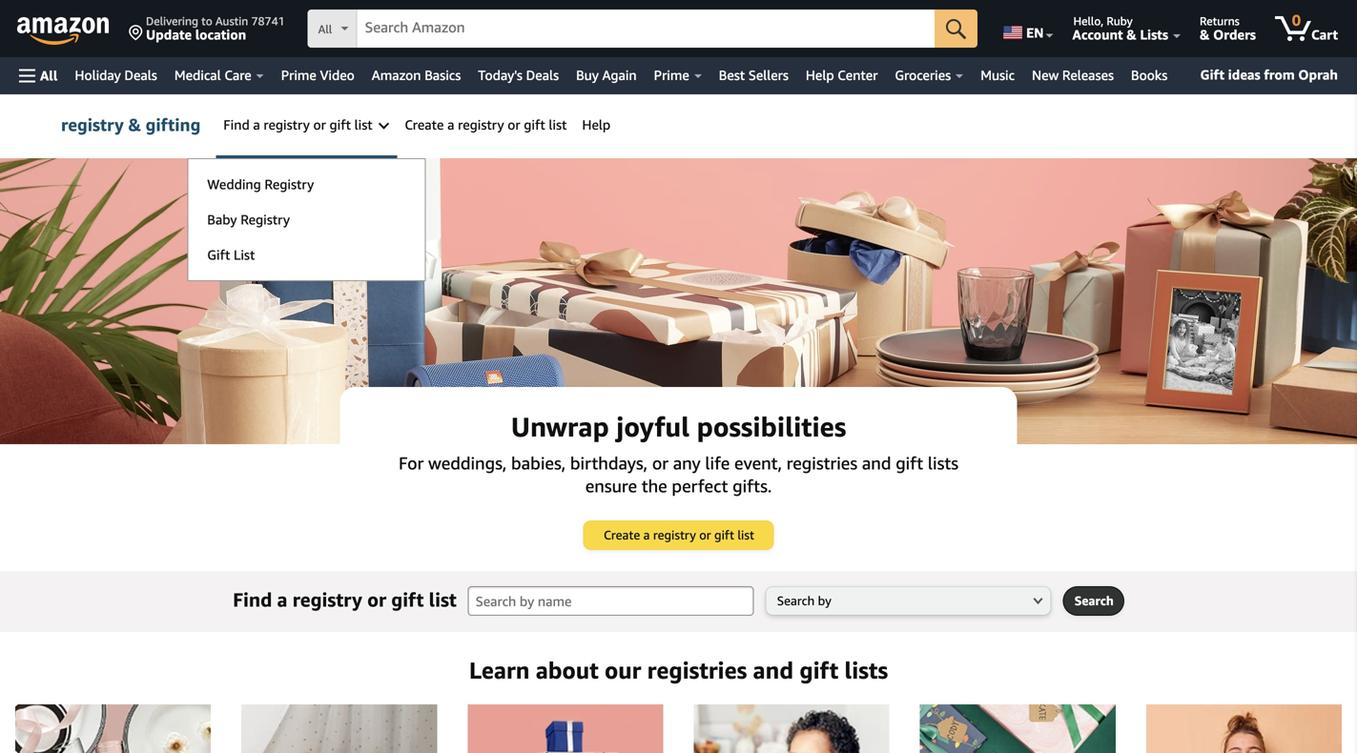 Task type: describe. For each thing, give the bounding box(es) containing it.
groceries
[[895, 67, 952, 83]]

custom gift boxes and confetti image
[[0, 158, 1358, 445]]

releases
[[1063, 67, 1115, 83]]

best sellers
[[719, 67, 789, 83]]

All search field
[[308, 10, 978, 50]]

registry & gifting
[[61, 115, 201, 135]]

0 horizontal spatial create a registry or gift list link
[[397, 94, 575, 156]]

prime for prime
[[654, 67, 690, 83]]

basics
[[425, 67, 461, 83]]

for
[[399, 453, 424, 474]]

0 vertical spatial create
[[405, 117, 444, 133]]

hello, ruby
[[1074, 14, 1133, 28]]

gift list
[[207, 247, 255, 263]]

orders
[[1214, 27, 1257, 42]]

holiday deals link
[[66, 62, 166, 89]]

amazon
[[372, 67, 421, 83]]

baby
[[207, 212, 237, 228]]

music link
[[973, 62, 1024, 89]]

help link
[[575, 94, 618, 156]]

oprah
[[1299, 67, 1339, 83]]

search for search by
[[777, 594, 815, 609]]

update
[[146, 27, 192, 42]]

Search Amazon text field
[[358, 10, 935, 47]]

deals for holiday deals
[[124, 67, 157, 83]]

navigation navigation
[[0, 0, 1358, 94]]

best
[[719, 67, 745, 83]]

again
[[603, 67, 637, 83]]

learn
[[469, 657, 530, 685]]

lists
[[1141, 27, 1169, 42]]

today's deals
[[478, 67, 559, 83]]

0 horizontal spatial create a registry or gift list
[[405, 117, 567, 133]]

any
[[673, 453, 701, 474]]

learn about our registries and gift lists
[[469, 657, 889, 685]]

weddings,
[[428, 453, 507, 474]]

gift for gift list
[[207, 247, 230, 263]]

event,
[[735, 453, 783, 474]]

returns & orders
[[1200, 14, 1257, 42]]

0 vertical spatial find
[[224, 117, 250, 133]]

medical care
[[174, 67, 252, 83]]

find a registry or gift list link
[[216, 94, 397, 158]]

birthdays,
[[571, 453, 648, 474]]

sellers
[[749, 67, 789, 83]]

baby registry
[[207, 212, 290, 228]]

78741
[[251, 14, 285, 28]]

help center link
[[798, 62, 887, 89]]

our
[[605, 657, 642, 685]]

unwrap
[[511, 411, 610, 443]]

and inside for weddings, babies, birthdays, or any life event, registries and gift lists ensure the perfect gifts.
[[862, 453, 892, 474]]

holiday
[[75, 67, 121, 83]]

baby registry link
[[200, 189, 425, 250]]

perfect
[[672, 476, 729, 497]]

& for account
[[1127, 27, 1137, 42]]

deals for today's deals
[[526, 67, 559, 83]]

all button
[[10, 57, 66, 94]]

registry for wedding registry
[[265, 177, 314, 192]]

new releases
[[1033, 67, 1115, 83]]

ruby
[[1107, 14, 1133, 28]]

lists inside for weddings, babies, birthdays, or any life event, registries and gift lists ensure the perfect gifts.
[[928, 453, 959, 474]]

1 vertical spatial lists
[[845, 657, 889, 685]]

1 horizontal spatial create a registry or gift list
[[604, 528, 755, 543]]

by
[[818, 594, 832, 609]]

all inside button
[[40, 68, 58, 83]]

gift for gift ideas from oprah
[[1201, 67, 1225, 83]]

or inside for weddings, babies, birthdays, or any life event, registries and gift lists ensure the perfect gifts.
[[653, 453, 669, 474]]

wedding
[[207, 177, 261, 192]]

new releases link
[[1024, 62, 1123, 89]]

search for search
[[1075, 594, 1114, 609]]

music
[[981, 67, 1015, 83]]

dropdown image
[[1034, 597, 1044, 605]]

& for returns
[[1200, 27, 1210, 42]]

0 vertical spatial find a registry or gift list
[[224, 117, 376, 133]]

Search by name text field
[[468, 587, 755, 616]]

registries inside for weddings, babies, birthdays, or any life event, registries and gift lists ensure the perfect gifts.
[[787, 453, 858, 474]]

none submit inside all search box
[[935, 10, 978, 48]]

ideas
[[1229, 67, 1261, 83]]

books link
[[1123, 62, 1177, 89]]

& for registry
[[128, 115, 141, 135]]

buy again link
[[568, 62, 646, 89]]

ensure
[[586, 476, 637, 497]]

to
[[201, 14, 213, 28]]

buy again
[[576, 67, 637, 83]]

wedding registry link
[[200, 154, 425, 215]]

books
[[1132, 67, 1168, 83]]

hello,
[[1074, 14, 1104, 28]]

location
[[195, 27, 246, 42]]

holiday deals
[[75, 67, 157, 83]]

amazon basics link
[[363, 62, 470, 89]]

wedding registry
[[207, 177, 314, 192]]

amazon basics
[[372, 67, 461, 83]]

center
[[838, 67, 878, 83]]



Task type: locate. For each thing, give the bounding box(es) containing it.
deals right today's
[[526, 67, 559, 83]]

all inside search box
[[318, 22, 332, 36]]

a child opening a birthday present image
[[694, 705, 890, 754]]

0 vertical spatial gift
[[1201, 67, 1225, 83]]

gifts.
[[733, 476, 772, 497]]

2 deals from the left
[[526, 67, 559, 83]]

the
[[642, 476, 668, 497]]

austin
[[216, 14, 248, 28]]

1 vertical spatial create a registry or gift list link
[[584, 522, 773, 550]]

0 vertical spatial lists
[[928, 453, 959, 474]]

help for help center
[[806, 67, 835, 83]]

for weddings, babies, birthdays, or any life event, registries and gift lists ensure the perfect gifts.
[[399, 453, 959, 497]]

account & lists
[[1073, 27, 1169, 42]]

1 horizontal spatial registries
[[787, 453, 858, 474]]

list
[[234, 247, 255, 263]]

en
[[1027, 25, 1044, 41]]

1 horizontal spatial gift
[[1201, 67, 1225, 83]]

wrapped holiday gifts with name tags image
[[921, 705, 1116, 754]]

0 vertical spatial help
[[806, 67, 835, 83]]

possibilities
[[697, 411, 847, 443]]

video
[[320, 67, 355, 83]]

groceries link
[[887, 62, 973, 89]]

and
[[862, 453, 892, 474], [753, 657, 794, 685]]

create a registry or gift list down perfect
[[604, 528, 755, 543]]

create a registry or gift list link down perfect
[[584, 522, 773, 550]]

1 horizontal spatial and
[[862, 453, 892, 474]]

life
[[706, 453, 730, 474]]

&
[[1127, 27, 1137, 42], [1200, 27, 1210, 42], [128, 115, 141, 135]]

find a registry or gift list
[[224, 117, 376, 133], [233, 589, 457, 612]]

registries down possibilities
[[787, 453, 858, 474]]

gift inside navigation navigation
[[1201, 67, 1225, 83]]

0 horizontal spatial deals
[[124, 67, 157, 83]]

2 horizontal spatial &
[[1200, 27, 1210, 42]]

prime left 'video'
[[281, 67, 317, 83]]

gift inside find a registry or gift list link
[[330, 117, 351, 133]]

help inside 'link'
[[582, 117, 611, 133]]

care
[[225, 67, 252, 83]]

lists
[[928, 453, 959, 474], [845, 657, 889, 685]]

0 vertical spatial registries
[[787, 453, 858, 474]]

0 horizontal spatial create
[[405, 117, 444, 133]]

1 vertical spatial create a registry or gift list
[[604, 528, 755, 543]]

help for help
[[582, 117, 611, 133]]

gift left the "ideas"
[[1201, 67, 1225, 83]]

gift ideas from oprah link
[[1193, 63, 1346, 88]]

1 vertical spatial help
[[582, 117, 611, 133]]

1 search from the left
[[777, 594, 815, 609]]

prime right again
[[654, 67, 690, 83]]

1 vertical spatial and
[[753, 657, 794, 685]]

prime link
[[646, 62, 711, 89]]

0 horizontal spatial all
[[40, 68, 58, 83]]

prime video
[[281, 67, 355, 83]]

1 horizontal spatial search
[[1075, 594, 1114, 609]]

list
[[355, 117, 373, 133], [549, 117, 567, 133], [738, 528, 755, 543], [429, 589, 457, 612]]

prime for prime video
[[281, 67, 317, 83]]

registry up baby registry
[[265, 177, 314, 192]]

search left 'by'
[[777, 594, 815, 609]]

search right the dropdown icon
[[1075, 594, 1114, 609]]

en link
[[993, 5, 1063, 52]]

new
[[1033, 67, 1059, 83]]

0 vertical spatial registry
[[265, 177, 314, 192]]

1 horizontal spatial all
[[318, 22, 332, 36]]

& inside registry & gifting link
[[128, 115, 141, 135]]

cart
[[1312, 27, 1339, 42]]

help
[[806, 67, 835, 83], [582, 117, 611, 133]]

create a registry or gift list down today's
[[405, 117, 567, 133]]

0 horizontal spatial gift
[[207, 247, 230, 263]]

1 vertical spatial gift
[[207, 247, 230, 263]]

today's deals link
[[470, 62, 568, 89]]

babies,
[[511, 453, 566, 474]]

about
[[536, 657, 599, 685]]

registry
[[61, 115, 124, 135], [264, 117, 310, 133], [458, 117, 504, 133], [654, 528, 696, 543], [293, 589, 362, 612]]

help left center
[[806, 67, 835, 83]]

0 horizontal spatial &
[[128, 115, 141, 135]]

medical care link
[[166, 62, 273, 89]]

search by
[[777, 594, 832, 609]]

gift list link
[[200, 225, 425, 286]]

unwrap joyful possibilities
[[511, 411, 847, 443]]

a hand holding a stack of wraped gifts image
[[468, 705, 664, 754]]

registry
[[265, 177, 314, 192], [241, 212, 290, 228]]

1 horizontal spatial prime
[[654, 67, 690, 83]]

0 horizontal spatial prime
[[281, 67, 317, 83]]

all
[[318, 22, 332, 36], [40, 68, 58, 83]]

account
[[1073, 27, 1124, 42]]

help down buy
[[582, 117, 611, 133]]

deals right "holiday"
[[124, 67, 157, 83]]

1 horizontal spatial lists
[[928, 453, 959, 474]]

all up prime video
[[318, 22, 332, 36]]

best sellers link
[[711, 62, 798, 89]]

buy
[[576, 67, 599, 83]]

from
[[1265, 67, 1296, 83]]

0 vertical spatial create a registry or gift list link
[[397, 94, 575, 156]]

baby nursery with crib and teddy bear image
[[242, 705, 437, 754]]

gift left 'list'
[[207, 247, 230, 263]]

0
[[1293, 11, 1302, 29]]

prime
[[281, 67, 317, 83], [654, 67, 690, 83]]

create a registry or gift list link down today's
[[397, 94, 575, 156]]

search
[[777, 594, 815, 609], [1075, 594, 1114, 609]]

1 horizontal spatial deals
[[526, 67, 559, 83]]

1 vertical spatial registries
[[648, 657, 747, 685]]

pet parent with dog and dessert image
[[1147, 705, 1343, 754]]

0 horizontal spatial help
[[582, 117, 611, 133]]

help inside "link"
[[806, 67, 835, 83]]

2 prime from the left
[[654, 67, 690, 83]]

1 vertical spatial find
[[233, 589, 272, 612]]

deals
[[124, 67, 157, 83], [526, 67, 559, 83]]

delivering to austin 78741 update location
[[146, 14, 285, 42]]

1 horizontal spatial create a registry or gift list link
[[584, 522, 773, 550]]

medical
[[174, 67, 221, 83]]

all down amazon image
[[40, 68, 58, 83]]

registry for baby registry
[[241, 212, 290, 228]]

create down amazon basics link
[[405, 117, 444, 133]]

1 vertical spatial registry
[[241, 212, 290, 228]]

1 prime from the left
[[281, 67, 317, 83]]

returns
[[1200, 14, 1240, 28]]

or
[[313, 117, 326, 133], [508, 117, 521, 133], [653, 453, 669, 474], [700, 528, 712, 543], [367, 589, 387, 612]]

0 horizontal spatial search
[[777, 594, 815, 609]]

gift ideas from oprah
[[1201, 67, 1339, 83]]

1 horizontal spatial help
[[806, 67, 835, 83]]

registries right our
[[648, 657, 747, 685]]

gift
[[330, 117, 351, 133], [524, 117, 546, 133], [896, 453, 924, 474], [715, 528, 735, 543], [392, 589, 424, 612], [800, 657, 839, 685]]

0 vertical spatial create a registry or gift list
[[405, 117, 567, 133]]

amazon image
[[17, 17, 110, 46]]

& left gifting
[[128, 115, 141, 135]]

1 horizontal spatial &
[[1127, 27, 1137, 42]]

2 search from the left
[[1075, 594, 1114, 609]]

registry down wedding registry
[[241, 212, 290, 228]]

today's
[[478, 67, 523, 83]]

help center
[[806, 67, 878, 83]]

None submit
[[935, 10, 978, 48]]

gifting
[[146, 115, 201, 135]]

0 horizontal spatial registries
[[648, 657, 747, 685]]

& left lists
[[1127, 27, 1137, 42]]

1 vertical spatial all
[[40, 68, 58, 83]]

1 deals from the left
[[124, 67, 157, 83]]

0 horizontal spatial lists
[[845, 657, 889, 685]]

0 horizontal spatial and
[[753, 657, 794, 685]]

& left orders
[[1200, 27, 1210, 42]]

1 horizontal spatial create
[[604, 528, 641, 543]]

joyful
[[617, 411, 690, 443]]

Search submit
[[1065, 588, 1124, 615]]

0 vertical spatial all
[[318, 22, 332, 36]]

delivering
[[146, 14, 198, 28]]

1 vertical spatial create
[[604, 528, 641, 543]]

registry & gifting link
[[61, 94, 201, 156]]

1 vertical spatial find a registry or gift list
[[233, 589, 457, 612]]

0 vertical spatial and
[[862, 453, 892, 474]]

create down ensure
[[604, 528, 641, 543]]

a pair of champagne flutes on top of plates with ribbon image
[[15, 705, 211, 754]]

gift inside for weddings, babies, birthdays, or any life event, registries and gift lists ensure the perfect gifts.
[[896, 453, 924, 474]]

& inside returns & orders
[[1200, 27, 1210, 42]]

prime video link
[[273, 62, 363, 89]]



Task type: vqa. For each thing, say whether or not it's contained in the screenshot.
dropdown image
yes



